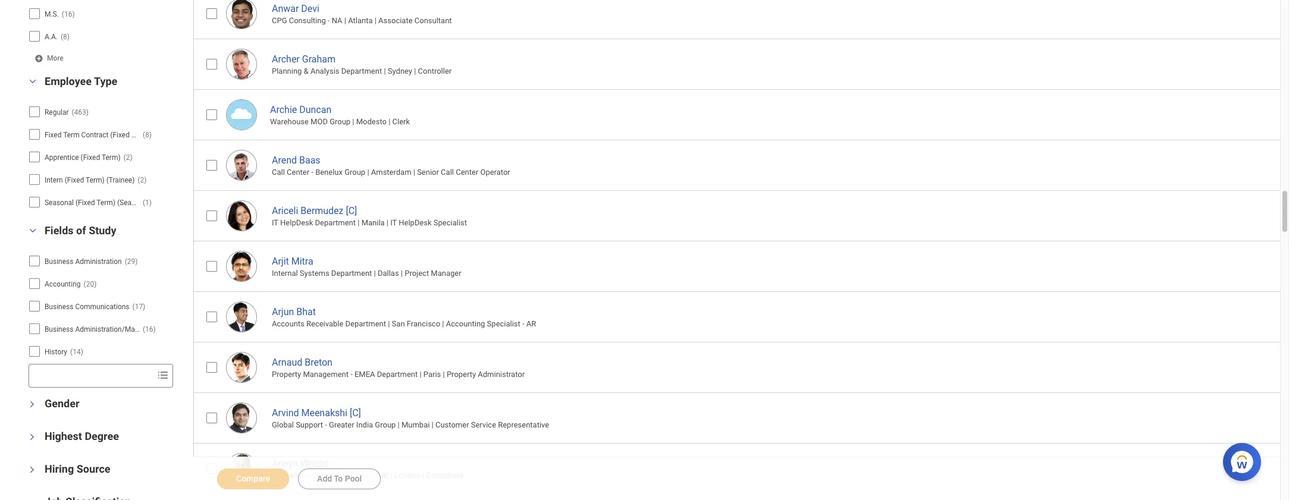 Task type: locate. For each thing, give the bounding box(es) containing it.
(fixed down "intern (fixed term) (trainee)"
[[76, 199, 95, 207]]

1 property from the left
[[272, 370, 301, 379]]

1 horizontal spatial (2)
[[138, 176, 147, 185]]

group right the mod on the top
[[330, 117, 351, 126]]

2 vertical spatial group
[[375, 421, 396, 430]]

0 horizontal spatial center
[[287, 168, 309, 177]]

business down 'arwyn'
[[272, 471, 303, 480]]

(fixed for intern
[[65, 176, 84, 185]]

1 vertical spatial (2)
[[138, 176, 147, 185]]

1 horizontal spatial call
[[441, 168, 454, 177]]

department inside archer graham list item
[[341, 67, 382, 76]]

-
[[328, 16, 330, 25], [311, 168, 314, 177], [522, 320, 525, 329], [351, 370, 353, 379], [325, 421, 327, 430], [375, 471, 377, 480]]

(8) inside employee type tree
[[143, 131, 152, 139]]

center down arend baas
[[287, 168, 309, 177]]

business down "fields"
[[45, 258, 73, 266]]

employee type
[[45, 75, 117, 88]]

call
[[272, 168, 285, 177], [441, 168, 454, 177]]

(2) right (trainee)
[[138, 176, 147, 185]]

intern
[[45, 176, 63, 185]]

1 vertical spatial consultant
[[426, 471, 464, 480]]

property management - emea department   |   paris   |   property administrator
[[272, 370, 525, 379]]

0 vertical spatial chevron down image
[[26, 227, 40, 235]]

group inside arvind meenakshi [c] list item
[[375, 421, 396, 430]]

accounting
[[45, 280, 81, 289], [446, 320, 485, 329]]

(8) for a.a.
[[61, 33, 70, 41]]

- for devi
[[328, 16, 330, 25]]

1 vertical spatial (16)
[[143, 326, 156, 334]]

(fixed for seasonal
[[76, 199, 95, 207]]

2 property from the left
[[447, 370, 476, 379]]

0 vertical spatial consultant
[[415, 16, 452, 25]]

consulting left "uk"
[[336, 471, 373, 480]]

1 horizontal spatial property
[[447, 370, 476, 379]]

(fixed right intern at left
[[65, 176, 84, 185]]

0 horizontal spatial consulting
[[289, 16, 326, 25]]

term) down (trainee)
[[97, 199, 115, 207]]

1 vertical spatial chevron down image
[[28, 430, 36, 445]]

1 horizontal spatial consulting
[[336, 471, 373, 480]]

- inside arvind meenakshi [c] list item
[[325, 421, 327, 430]]

business inside the arwyn wright list item
[[272, 471, 303, 480]]

0 vertical spatial specialist
[[434, 218, 467, 227]]

meenakshi
[[301, 407, 347, 419]]

(trainee)
[[106, 176, 135, 185]]

accounts
[[272, 320, 305, 329]]

call right senior
[[441, 168, 454, 177]]

graham
[[302, 53, 336, 65]]

business administration/management
[[45, 326, 167, 334]]

anwar devi list item
[[193, 0, 1289, 39]]

francisco
[[407, 320, 440, 329]]

1 vertical spatial chevron down image
[[28, 398, 36, 412]]

0 vertical spatial [c]
[[346, 205, 357, 216]]

(2)
[[124, 154, 132, 162], [138, 176, 147, 185]]

chevron down image for fields of study
[[26, 227, 40, 235]]

0 horizontal spatial helpdesk
[[280, 218, 313, 227]]

study
[[89, 224, 116, 237]]

- down baas
[[311, 168, 314, 177]]

(8) right "a.a."
[[61, 33, 70, 41]]

consultant for arwyn wright
[[426, 471, 464, 480]]

business for business communications
[[45, 303, 73, 311]]

chevron down image inside "employee type" "group"
[[26, 77, 40, 86]]

consulting down devi
[[289, 16, 326, 25]]

[c] for meenakshi
[[350, 407, 361, 419]]

term) for intern (fixed term) (trainee)
[[86, 176, 105, 185]]

(16) for business administration/management
[[143, 326, 156, 334]]

1 horizontal spatial specialist
[[487, 320, 521, 329]]

1 vertical spatial specialist
[[487, 320, 521, 329]]

| right atlanta
[[375, 16, 377, 25]]

- left ar
[[522, 320, 525, 329]]

(fixed up "intern (fixed term) (trainee)"
[[81, 154, 100, 162]]

it
[[272, 218, 278, 227], [390, 218, 397, 227]]

wright
[[301, 458, 328, 469]]

systems
[[300, 269, 329, 278]]

tree containing m.s.
[[29, 0, 173, 47]]

&
[[304, 67, 309, 76]]

consultant
[[415, 16, 452, 25], [426, 471, 464, 480]]

chevron down image left 'gender' button on the bottom left of the page
[[28, 398, 36, 412]]

0 horizontal spatial specialist
[[434, 218, 467, 227]]

cpg
[[272, 16, 287, 25]]

(2) for apprentice (fixed term)
[[124, 154, 132, 162]]

helpdesk right manila
[[399, 218, 432, 227]]

consulting
[[289, 16, 326, 25], [336, 471, 373, 480]]

(seasonal)
[[117, 199, 151, 207]]

| right london
[[422, 471, 424, 480]]

receivable
[[306, 320, 344, 329]]

archie duncan link
[[270, 102, 332, 115]]

department inside ariceli bermudez [c] it helpdesk department   |   manila   |   it helpdesk specialist
[[315, 218, 356, 227]]

chevron down image left hiring
[[28, 463, 36, 477]]

center left operator
[[456, 168, 479, 177]]

consulting inside anwar devi "list item"
[[289, 16, 326, 25]]

(8) right contract
[[143, 131, 152, 139]]

it right manila
[[390, 218, 397, 227]]

chevron down image for employee type
[[26, 77, 40, 86]]

chevron down image down more dropdown button
[[26, 77, 40, 86]]

1 vertical spatial (8)
[[143, 131, 152, 139]]

(fixed right contract
[[110, 131, 130, 139]]

1 horizontal spatial accounting
[[446, 320, 485, 329]]

| right manila
[[387, 218, 389, 227]]

term) up seasonal (fixed term) (seasonal) at the top of page
[[86, 176, 105, 185]]

archie duncan
[[270, 104, 332, 115]]

1 vertical spatial group
[[345, 168, 365, 177]]

0 vertical spatial chevron down image
[[26, 77, 40, 86]]

consultant inside anwar devi "list item"
[[415, 16, 452, 25]]

accounting right francisco
[[446, 320, 485, 329]]

1 vertical spatial accounting
[[446, 320, 485, 329]]

0 vertical spatial (16)
[[62, 10, 75, 19]]

| left dallas
[[374, 269, 376, 278]]

chevron down image left highest
[[28, 430, 36, 445]]

group
[[330, 117, 351, 126], [345, 168, 365, 177], [375, 421, 396, 430]]

business up the history
[[45, 326, 73, 334]]

1 vertical spatial consulting
[[336, 471, 373, 480]]

group inside archie duncan list item
[[330, 117, 351, 126]]

term) for seasonal (fixed term) (seasonal)
[[97, 199, 115, 207]]

- for breton
[[351, 370, 353, 379]]

service
[[471, 421, 496, 430]]

arjit mitra list item
[[193, 241, 1289, 291]]

group inside arend baas list item
[[345, 168, 365, 177]]

fields
[[45, 224, 74, 237]]

0 horizontal spatial it
[[272, 218, 278, 227]]

of
[[76, 224, 86, 237]]

cpg consulting - na   |   atlanta   |   associate consultant
[[272, 16, 452, 25]]

arjun bhat
[[272, 306, 316, 318]]

specialist inside arjun bhat list item
[[487, 320, 521, 329]]

m.s.
[[45, 10, 59, 19]]

| left san
[[388, 320, 390, 329]]

| right na
[[344, 16, 346, 25]]

- inside arjun bhat list item
[[522, 320, 525, 329]]

chevron down image for highest degree
[[28, 430, 36, 445]]

arvind meenakshi [c]
[[272, 407, 361, 419]]

specialist left ar
[[487, 320, 521, 329]]

arjit mitra link
[[272, 253, 313, 267]]

benelux
[[315, 168, 343, 177]]

2 vertical spatial chevron down image
[[28, 463, 36, 477]]

0 vertical spatial group
[[330, 117, 351, 126]]

specialist up "manager"
[[434, 218, 467, 227]]

arvind meenakshi [c] link
[[272, 405, 361, 419]]

fixed
[[45, 131, 62, 139]]

0 horizontal spatial property
[[272, 370, 301, 379]]

0 vertical spatial (2)
[[124, 154, 132, 162]]

department right analysis
[[341, 67, 382, 76]]

tree
[[29, 0, 173, 47]]

bermudez
[[301, 205, 344, 216]]

fields of study button
[[45, 224, 116, 237]]

chevron down image
[[26, 77, 40, 86], [28, 430, 36, 445], [28, 463, 36, 477]]

0 vertical spatial (8)
[[61, 33, 70, 41]]

hiring
[[45, 463, 74, 476]]

| left senior
[[413, 168, 415, 177]]

list item
[[193, 494, 1289, 500]]

a.a.
[[45, 33, 58, 41]]

helpdesk down 'ariceli'
[[280, 218, 313, 227]]

department right emea
[[377, 370, 418, 379]]

department left dallas
[[331, 269, 372, 278]]

2 helpdesk from the left
[[399, 218, 432, 227]]

consultant inside the arwyn wright list item
[[426, 471, 464, 480]]

department down bermudez
[[315, 218, 356, 227]]

1 horizontal spatial helpdesk
[[399, 218, 432, 227]]

specialist
[[434, 218, 467, 227], [487, 320, 521, 329]]

arvind meenakshi [c] list item
[[193, 393, 1289, 443]]

(16) inside fields of study tree
[[143, 326, 156, 334]]

| left amsterdam
[[367, 168, 369, 177]]

gender
[[45, 398, 79, 410]]

1 vertical spatial [c]
[[350, 407, 361, 419]]

arend baas link
[[272, 152, 320, 166]]

department inside arjun bhat list item
[[345, 320, 386, 329]]

accounting inside arjun bhat list item
[[446, 320, 485, 329]]

| left manila
[[358, 218, 360, 227]]

0 vertical spatial consulting
[[289, 16, 326, 25]]

gender button
[[45, 398, 79, 410]]

archer
[[272, 53, 300, 65]]

- left emea
[[351, 370, 353, 379]]

0 horizontal spatial (2)
[[124, 154, 132, 162]]

helpdesk
[[280, 218, 313, 227], [399, 218, 432, 227]]

- inside anwar devi "list item"
[[328, 16, 330, 25]]

(2) up (trainee)
[[124, 154, 132, 162]]

department left san
[[345, 320, 386, 329]]

clerk
[[392, 117, 410, 126]]

ariceli bermudez [c] link
[[272, 203, 357, 216]]

manila
[[362, 218, 385, 227]]

- down meenakshi
[[325, 421, 327, 430]]

[c] for bermudez
[[346, 205, 357, 216]]

1 horizontal spatial (8)
[[143, 131, 152, 139]]

1 horizontal spatial it
[[390, 218, 397, 227]]

ariceli bermudez [c] it helpdesk department   |   manila   |   it helpdesk specialist
[[272, 205, 467, 227]]

ar
[[527, 320, 536, 329]]

[c] right bermudez
[[346, 205, 357, 216]]

communications
[[75, 303, 129, 311]]

- left na
[[328, 16, 330, 25]]

chevron down image left "fields"
[[26, 227, 40, 235]]

arjun
[[272, 306, 294, 318]]

- inside arend baas list item
[[311, 168, 314, 177]]

mitra
[[291, 256, 313, 267]]

archie
[[270, 104, 297, 115]]

[c] up india
[[350, 407, 361, 419]]

- inside the 'arnaud breton' list item
[[351, 370, 353, 379]]

(16)
[[62, 10, 75, 19], [143, 326, 156, 334]]

fixed term contract (fixed term)
[[45, 131, 150, 139]]

consultant right london
[[426, 471, 464, 480]]

(8) for fixed term contract (fixed term)
[[143, 131, 152, 139]]

chevron down image
[[26, 227, 40, 235], [28, 398, 36, 412]]

arnaud
[[272, 357, 302, 368]]

prompts image
[[156, 368, 170, 383]]

amsterdam
[[371, 168, 412, 177]]

call down arend
[[272, 168, 285, 177]]

1 horizontal spatial center
[[456, 168, 479, 177]]

2 center from the left
[[456, 168, 479, 177]]

group right india
[[375, 421, 396, 430]]

- left "uk"
[[375, 471, 377, 480]]

chevron down image inside the fields of study group
[[26, 227, 40, 235]]

[c] inside arvind meenakshi [c] link
[[350, 407, 361, 419]]

breton
[[305, 357, 333, 368]]

[c] inside ariceli bermudez [c] it helpdesk department   |   manila   |   it helpdesk specialist
[[346, 205, 357, 216]]

0 horizontal spatial accounting
[[45, 280, 81, 289]]

property
[[272, 370, 301, 379], [447, 370, 476, 379]]

business
[[45, 258, 73, 266], [45, 303, 73, 311], [45, 326, 73, 334], [272, 471, 303, 480]]

term) up (trainee)
[[102, 154, 121, 162]]

department inside arjit mitra "list item"
[[331, 269, 372, 278]]

property down arnaud
[[272, 370, 301, 379]]

arwyn
[[272, 458, 298, 469]]

sydney
[[388, 67, 412, 76]]

term) right contract
[[131, 131, 150, 139]]

consultant right associate
[[415, 16, 452, 25]]

chevron down image for gender
[[28, 398, 36, 412]]

term
[[63, 131, 80, 139]]

0 horizontal spatial (8)
[[61, 33, 70, 41]]

it down 'ariceli'
[[272, 218, 278, 227]]

property right the paris
[[447, 370, 476, 379]]

(16) right m.s.
[[62, 10, 75, 19]]

operator
[[480, 168, 510, 177]]

0 horizontal spatial (16)
[[62, 10, 75, 19]]

group right benelux
[[345, 168, 365, 177]]

0 vertical spatial accounting
[[45, 280, 81, 289]]

0 horizontal spatial call
[[272, 168, 285, 177]]

1 center from the left
[[287, 168, 309, 177]]

administration/management
[[75, 326, 167, 334]]

(16) down '(17)'
[[143, 326, 156, 334]]

1 horizontal spatial (16)
[[143, 326, 156, 334]]

accounting left (20)
[[45, 280, 81, 289]]

archer graham
[[272, 53, 336, 65]]

fields of study tree
[[29, 251, 173, 388]]

business left communications
[[45, 303, 73, 311]]

(29)
[[125, 258, 138, 266]]

arend baas list item
[[193, 140, 1289, 190]]

project
[[405, 269, 429, 278]]

employee type group
[[21, 74, 187, 215]]



Task type: vqa. For each thing, say whether or not it's contained in the screenshot.
X-AXIS (HORIZONTAL) DROPDOWN BUTTON
no



Task type: describe. For each thing, give the bounding box(es) containing it.
greater
[[329, 421, 354, 430]]

manager
[[431, 269, 462, 278]]

controller
[[418, 67, 452, 76]]

arnaud breton
[[272, 357, 333, 368]]

san
[[392, 320, 405, 329]]

type
[[94, 75, 117, 88]]

| right "uk"
[[391, 471, 393, 480]]

customer
[[436, 421, 469, 430]]

arjun bhat link
[[272, 304, 316, 318]]

business administration
[[45, 258, 122, 266]]

1 it from the left
[[272, 218, 278, 227]]

| left sydney
[[384, 67, 386, 76]]

business for business administration
[[45, 258, 73, 266]]

1 helpdesk from the left
[[280, 218, 313, 227]]

hiring source
[[45, 463, 110, 476]]

specialist inside ariceli bermudez [c] it helpdesk department   |   manila   |   it helpdesk specialist
[[434, 218, 467, 227]]

Search field
[[29, 365, 152, 387]]

apprentice
[[45, 154, 79, 162]]

chevron down image for hiring source
[[28, 463, 36, 477]]

administration
[[75, 258, 122, 266]]

regular
[[45, 108, 69, 117]]

arwyn wright list item
[[193, 443, 1289, 494]]

planning & analysis department   |   sydney   |   controller
[[272, 67, 452, 76]]

| left the modesto
[[352, 117, 354, 126]]

degree
[[85, 430, 119, 443]]

business services consulting - uk   |   london   |   consultant
[[272, 471, 464, 480]]

| right dallas
[[401, 269, 403, 278]]

emea
[[355, 370, 375, 379]]

london
[[395, 471, 420, 480]]

arnaud breton list item
[[193, 342, 1289, 393]]

mumbai
[[402, 421, 430, 430]]

1 call from the left
[[272, 168, 285, 177]]

accounting inside fields of study tree
[[45, 280, 81, 289]]

history
[[45, 348, 67, 357]]

senior
[[417, 168, 439, 177]]

contract
[[81, 131, 109, 139]]

archer graham list item
[[193, 39, 1289, 89]]

| left mumbai
[[398, 421, 400, 430]]

business for business services consulting - uk   |   london   |   consultant
[[272, 471, 303, 480]]

bhat
[[297, 306, 316, 318]]

arwyn wright link
[[272, 456, 328, 469]]

- for meenakshi
[[325, 421, 327, 430]]

modesto
[[356, 117, 387, 126]]

support
[[296, 421, 323, 430]]

(1)
[[143, 199, 152, 207]]

- for baas
[[311, 168, 314, 177]]

fields of study
[[45, 224, 116, 237]]

employee
[[45, 75, 92, 88]]

devi
[[301, 3, 319, 14]]

seasonal (fixed term) (seasonal)
[[45, 199, 151, 207]]

| right the paris
[[443, 370, 445, 379]]

arend
[[272, 155, 297, 166]]

associate
[[379, 16, 413, 25]]

warehouse
[[270, 117, 309, 126]]

paris
[[424, 370, 441, 379]]

atlanta
[[348, 16, 373, 25]]

management
[[303, 370, 349, 379]]

business for business administration/management
[[45, 326, 73, 334]]

archer graham link
[[272, 51, 336, 65]]

(16) for m.s.
[[62, 10, 75, 19]]

arjit
[[272, 256, 289, 267]]

global support - greater india group   |   mumbai   |   customer service representative
[[272, 421, 549, 430]]

accounts receivable department   |   san francisco   |   accounting specialist - ar
[[272, 320, 536, 329]]

arvind
[[272, 407, 299, 419]]

consulting inside the arwyn wright list item
[[336, 471, 373, 480]]

arend baas
[[272, 155, 320, 166]]

fields of study group
[[21, 224, 187, 388]]

employee type tree
[[29, 102, 173, 213]]

uk
[[379, 471, 389, 480]]

ariceli
[[272, 205, 298, 216]]

(20)
[[84, 280, 97, 289]]

warehouse mod group   |   modesto   |   clerk
[[270, 117, 410, 126]]

employee type button
[[45, 75, 117, 88]]

anwar devi link
[[272, 0, 319, 14]]

| right mumbai
[[432, 421, 434, 430]]

highest degree button
[[45, 430, 119, 443]]

| left the paris
[[420, 370, 422, 379]]

arjit mitra
[[272, 256, 313, 267]]

internal systems department   |   dallas   |   project manager
[[272, 269, 462, 278]]

business communications
[[45, 303, 129, 311]]

highest
[[45, 430, 82, 443]]

services
[[305, 471, 334, 480]]

| right francisco
[[442, 320, 444, 329]]

- inside the arwyn wright list item
[[375, 471, 377, 480]]

2 it from the left
[[390, 218, 397, 227]]

(2) for intern (fixed term) (trainee)
[[138, 176, 147, 185]]

highest degree
[[45, 430, 119, 443]]

(17)
[[132, 303, 145, 311]]

consultant for anwar devi
[[415, 16, 452, 25]]

| right sydney
[[414, 67, 416, 76]]

(fixed for apprentice
[[81, 154, 100, 162]]

arwyn wright
[[272, 458, 328, 469]]

call center - benelux group   |   amsterdam   |   senior call center operator
[[272, 168, 510, 177]]

| left the clerk
[[389, 117, 391, 126]]

department inside the 'arnaud breton' list item
[[377, 370, 418, 379]]

representative
[[498, 421, 549, 430]]

intern (fixed term) (trainee)
[[45, 176, 135, 185]]

global
[[272, 421, 294, 430]]

2 call from the left
[[441, 168, 454, 177]]

term) for apprentice (fixed term)
[[102, 154, 121, 162]]

administrator
[[478, 370, 525, 379]]

ariceli bermudez [c] list item
[[193, 190, 1289, 241]]

seasonal
[[45, 199, 74, 207]]

duncan
[[299, 104, 332, 115]]

mod
[[311, 117, 328, 126]]

more button
[[34, 53, 65, 63]]

archie duncan list item
[[193, 89, 1289, 140]]

more
[[47, 54, 64, 63]]

arjun bhat list item
[[193, 291, 1289, 342]]

na
[[332, 16, 342, 25]]



